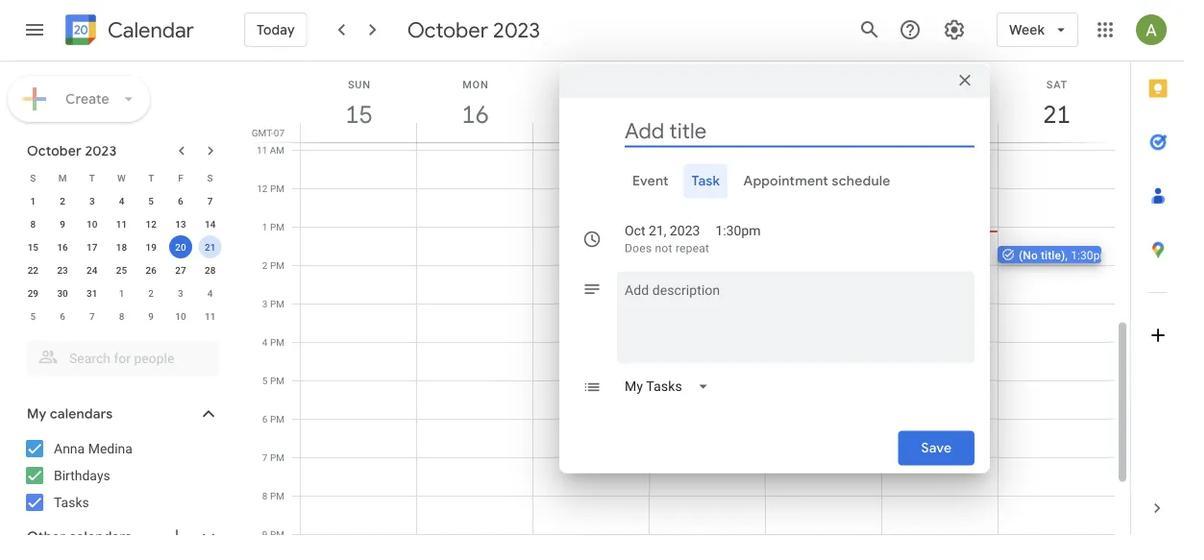 Task type: locate. For each thing, give the bounding box(es) containing it.
0 horizontal spatial 7
[[89, 311, 95, 322]]

7 row from the top
[[18, 305, 225, 328]]

16 down mon
[[460, 99, 488, 130]]

3 for november 3 element
[[178, 287, 183, 299]]

oct
[[625, 223, 646, 239]]

0 horizontal spatial 15
[[28, 241, 38, 253]]

title)
[[1041, 249, 1065, 262]]

column header down settings menu image
[[882, 62, 999, 142]]

9 down the november 2 element
[[148, 311, 154, 322]]

1 vertical spatial 2023
[[85, 142, 117, 160]]

2 horizontal spatial 4
[[262, 336, 268, 348]]

1 horizontal spatial t
[[148, 172, 154, 184]]

my
[[27, 406, 47, 423]]

17
[[87, 241, 98, 253]]

3 pm
[[262, 298, 285, 310]]

tab list down add title text field
[[575, 164, 975, 199]]

30
[[57, 287, 68, 299]]

21,
[[649, 223, 667, 239]]

12 element
[[140, 212, 163, 236]]

row group
[[18, 189, 225, 328]]

0 horizontal spatial 9
[[60, 218, 65, 230]]

Add title text field
[[625, 117, 975, 146]]

4 down 3 pm
[[262, 336, 268, 348]]

31 element
[[81, 282, 104, 305]]

column header up task button
[[649, 62, 766, 142]]

1 horizontal spatial 21
[[1042, 99, 1070, 130]]

7 inside grid
[[262, 452, 268, 463]]

8 up 15 element
[[30, 218, 36, 230]]

28
[[205, 264, 216, 276]]

task button
[[684, 164, 728, 199]]

pm down 7 pm
[[270, 490, 285, 502]]

0 vertical spatial 2023
[[493, 16, 540, 43]]

row containing 22
[[18, 259, 225, 282]]

22 element
[[21, 259, 45, 282]]

1 horizontal spatial 15
[[344, 99, 372, 130]]

anna
[[54, 441, 85, 457]]

11 left am
[[257, 144, 268, 156]]

week
[[1010, 21, 1045, 38]]

15
[[344, 99, 372, 130], [28, 241, 38, 253]]

1 horizontal spatial 1:30pm
[[1071, 249, 1110, 262]]

7 up 14 element in the left of the page
[[207, 195, 213, 207]]

28 element
[[199, 259, 222, 282]]

1 horizontal spatial 6
[[178, 195, 183, 207]]

1 vertical spatial october 2023
[[27, 142, 117, 160]]

11 for november 11 element
[[205, 311, 216, 322]]

2 vertical spatial 6
[[262, 413, 268, 425]]

0 vertical spatial 8
[[30, 218, 36, 230]]

9 up 16 element
[[60, 218, 65, 230]]

1 horizontal spatial 3
[[178, 287, 183, 299]]

0 horizontal spatial tab list
[[575, 164, 975, 199]]

2 down m
[[60, 195, 65, 207]]

1 horizontal spatial 8
[[119, 311, 124, 322]]

0 horizontal spatial 21
[[205, 241, 216, 253]]

1 horizontal spatial october 2023
[[407, 16, 540, 43]]

5 inside grid
[[262, 375, 268, 386]]

5 row from the top
[[18, 259, 225, 282]]

21
[[1042, 99, 1070, 130], [205, 241, 216, 253]]

0 horizontal spatial 10
[[87, 218, 98, 230]]

0 horizontal spatial 4
[[119, 195, 124, 207]]

0 vertical spatial 11
[[257, 144, 268, 156]]

5 for 5 pm
[[262, 375, 268, 386]]

2 for 2 pm
[[262, 260, 268, 271]]

1 vertical spatial 10
[[175, 311, 186, 322]]

12
[[257, 183, 268, 194], [146, 218, 157, 230]]

4 up 11 "element"
[[119, 195, 124, 207]]

22
[[28, 264, 38, 276]]

2 vertical spatial 5
[[262, 375, 268, 386]]

1 down 12 pm
[[262, 221, 268, 233]]

repeat
[[676, 242, 710, 255]]

18
[[116, 241, 127, 253]]

pm up 3 pm
[[270, 260, 285, 271]]

10 down november 3 element
[[175, 311, 186, 322]]

3 up november 10 element
[[178, 287, 183, 299]]

2 horizontal spatial 2023
[[670, 223, 700, 239]]

pm for 4 pm
[[270, 336, 285, 348]]

11 inside grid
[[257, 144, 268, 156]]

10 up 17
[[87, 218, 98, 230]]

12 up 19
[[146, 218, 157, 230]]

1 vertical spatial 1
[[262, 221, 268, 233]]

12 inside 12 element
[[146, 218, 157, 230]]

12 for 12 pm
[[257, 183, 268, 194]]

0 vertical spatial october 2023
[[407, 16, 540, 43]]

1 horizontal spatial 1
[[119, 287, 124, 299]]

4 for 4 pm
[[262, 336, 268, 348]]

1 row from the top
[[18, 166, 225, 189]]

1 horizontal spatial 16
[[460, 99, 488, 130]]

1 horizontal spatial 10
[[175, 311, 186, 322]]

0 horizontal spatial 1:30pm
[[716, 223, 761, 239]]

20, today element
[[169, 236, 192, 259]]

0 vertical spatial 21
[[1042, 99, 1070, 130]]

14
[[205, 218, 216, 230]]

event button
[[625, 164, 677, 199]]

october 2023
[[407, 16, 540, 43], [27, 142, 117, 160]]

10
[[87, 218, 98, 230], [175, 311, 186, 322]]

2 vertical spatial 11
[[205, 311, 216, 322]]

1:30pm right the , at the top right of the page
[[1071, 249, 1110, 262]]

1 horizontal spatial 4
[[207, 287, 213, 299]]

2 horizontal spatial 2
[[262, 260, 268, 271]]

1 vertical spatial 4
[[207, 287, 213, 299]]

november 4 element
[[199, 282, 222, 305]]

0 vertical spatial 1
[[30, 195, 36, 207]]

1 horizontal spatial october
[[407, 16, 488, 43]]

sun
[[348, 78, 371, 90]]

8 inside grid
[[262, 490, 268, 502]]

15 up 22
[[28, 241, 38, 253]]

8
[[30, 218, 36, 230], [119, 311, 124, 322], [262, 490, 268, 502]]

1 vertical spatial 6
[[60, 311, 65, 322]]

1 up 15 element
[[30, 195, 36, 207]]

1 vertical spatial 5
[[30, 311, 36, 322]]

t
[[89, 172, 95, 184], [148, 172, 154, 184]]

11 down november 4 element
[[205, 311, 216, 322]]

5 down 4 pm
[[262, 375, 268, 386]]

1 vertical spatial 12
[[146, 218, 157, 230]]

5
[[148, 195, 154, 207], [30, 311, 36, 322], [262, 375, 268, 386]]

sun 15
[[344, 78, 372, 130]]

3 up 10 element
[[89, 195, 95, 207]]

11
[[257, 144, 268, 156], [116, 218, 127, 230], [205, 311, 216, 322]]

5 up 12 element
[[148, 195, 154, 207]]

4 pm from the top
[[270, 298, 285, 310]]

0 vertical spatial 7
[[207, 195, 213, 207]]

2 vertical spatial 7
[[262, 452, 268, 463]]

3 for 3 pm
[[262, 298, 268, 310]]

0 vertical spatial 2
[[60, 195, 65, 207]]

tasks
[[54, 495, 89, 510]]

1 pm from the top
[[270, 183, 285, 194]]

11 up 18
[[116, 218, 127, 230]]

1 vertical spatial 9
[[148, 311, 154, 322]]

1 vertical spatial 2
[[262, 260, 268, 271]]

1 horizontal spatial tab list
[[1132, 62, 1184, 482]]

4 down 28 element
[[207, 287, 213, 299]]

tab list right the , at the top right of the page
[[1132, 62, 1184, 482]]

pm
[[270, 183, 285, 194], [270, 221, 285, 233], [270, 260, 285, 271], [270, 298, 285, 310], [270, 336, 285, 348], [270, 375, 285, 386], [270, 413, 285, 425], [270, 452, 285, 463], [270, 490, 285, 502]]

am
[[270, 144, 285, 156]]

2 vertical spatial 1
[[119, 287, 124, 299]]

4 pm
[[262, 336, 285, 348]]

row
[[18, 166, 225, 189], [18, 189, 225, 212], [18, 212, 225, 236], [18, 236, 225, 259], [18, 259, 225, 282], [18, 282, 225, 305], [18, 305, 225, 328]]

calendar element
[[62, 11, 194, 53]]

2 horizontal spatial 1
[[262, 221, 268, 233]]

6 down 30 element
[[60, 311, 65, 322]]

2 pm from the top
[[270, 221, 285, 233]]

27 element
[[169, 259, 192, 282]]

anna medina
[[54, 441, 133, 457]]

11 inside "element"
[[116, 218, 127, 230]]

26
[[146, 264, 157, 276]]

5 pm from the top
[[270, 336, 285, 348]]

8 down november 1 element
[[119, 311, 124, 322]]

appointment schedule button
[[736, 164, 898, 199]]

3 down 2 pm
[[262, 298, 268, 310]]

11 am
[[257, 144, 285, 156]]

tab list
[[1132, 62, 1184, 482], [575, 164, 975, 199]]

1 up november 8 element
[[119, 287, 124, 299]]

2 horizontal spatial 5
[[262, 375, 268, 386]]

pm up 2 pm
[[270, 221, 285, 233]]

1 horizontal spatial s
[[207, 172, 213, 184]]

17 element
[[81, 236, 104, 259]]

25 element
[[110, 259, 133, 282]]

october
[[407, 16, 488, 43], [27, 142, 82, 160]]

07
[[274, 127, 285, 138]]

2 vertical spatial 8
[[262, 490, 268, 502]]

2023
[[493, 16, 540, 43], [85, 142, 117, 160], [670, 223, 700, 239]]

1 horizontal spatial 7
[[207, 195, 213, 207]]

8 pm from the top
[[270, 452, 285, 463]]

7 down 31 element
[[89, 311, 95, 322]]

None field
[[617, 370, 725, 404]]

2 horizontal spatial 11
[[257, 144, 268, 156]]

5 for november 5 element
[[30, 311, 36, 322]]

1 vertical spatial october
[[27, 142, 82, 160]]

november 10 element
[[169, 305, 192, 328]]

0 horizontal spatial 16
[[57, 241, 68, 253]]

12 down 11 am
[[257, 183, 268, 194]]

pm for 5 pm
[[270, 375, 285, 386]]

30 element
[[51, 282, 74, 305]]

,
[[1065, 249, 1068, 262]]

1 vertical spatial 11
[[116, 218, 127, 230]]

1 t from the left
[[89, 172, 95, 184]]

medina
[[88, 441, 133, 457]]

3
[[89, 195, 95, 207], [178, 287, 183, 299], [262, 298, 268, 310]]

24
[[87, 264, 98, 276]]

2 for the november 2 element
[[148, 287, 154, 299]]

16
[[460, 99, 488, 130], [57, 241, 68, 253]]

row containing s
[[18, 166, 225, 189]]

25
[[116, 264, 127, 276]]

16 up 23
[[57, 241, 68, 253]]

2023 down create
[[85, 142, 117, 160]]

0 vertical spatial 6
[[178, 195, 183, 207]]

appointment schedule
[[744, 173, 891, 190]]

9
[[60, 218, 65, 230], [148, 311, 154, 322]]

6
[[178, 195, 183, 207], [60, 311, 65, 322], [262, 413, 268, 425]]

19 element
[[140, 236, 163, 259]]

6 inside grid
[[262, 413, 268, 425]]

7 for november 7 element
[[89, 311, 95, 322]]

4
[[119, 195, 124, 207], [207, 287, 213, 299], [262, 336, 268, 348]]

2 vertical spatial 2023
[[670, 223, 700, 239]]

create button
[[8, 76, 150, 122]]

1 horizontal spatial 5
[[148, 195, 154, 207]]

t left f
[[148, 172, 154, 184]]

4 row from the top
[[18, 236, 225, 259]]

21 down "sat" at the right
[[1042, 99, 1070, 130]]

2 s from the left
[[207, 172, 213, 184]]

6 up 7 pm
[[262, 413, 268, 425]]

0 horizontal spatial 2023
[[85, 142, 117, 160]]

w
[[117, 172, 126, 184]]

october 2023 up mon
[[407, 16, 540, 43]]

s left m
[[30, 172, 36, 184]]

0 horizontal spatial 11
[[116, 218, 127, 230]]

1:30pm down task button
[[716, 223, 761, 239]]

5 down 29 "element"
[[30, 311, 36, 322]]

7 up 8 pm
[[262, 452, 268, 463]]

0 horizontal spatial 12
[[146, 218, 157, 230]]

november 5 element
[[21, 305, 45, 328]]

oct 21, 2023
[[625, 223, 700, 239]]

2 row from the top
[[18, 189, 225, 212]]

2 vertical spatial 4
[[262, 336, 268, 348]]

0 horizontal spatial t
[[89, 172, 95, 184]]

0 vertical spatial 12
[[257, 183, 268, 194]]

1 horizontal spatial 12
[[257, 183, 268, 194]]

1
[[30, 195, 36, 207], [262, 221, 268, 233], [119, 287, 124, 299]]

1 vertical spatial 8
[[119, 311, 124, 322]]

october 2023 up m
[[27, 142, 117, 160]]

october 2023 grid
[[18, 166, 225, 328]]

6 row from the top
[[18, 282, 225, 305]]

pm for 3 pm
[[270, 298, 285, 310]]

7
[[207, 195, 213, 207], [89, 311, 95, 322], [262, 452, 268, 463]]

14 element
[[199, 212, 222, 236]]

tab list containing event
[[575, 164, 975, 199]]

1:30pm
[[716, 223, 761, 239], [1071, 249, 1110, 262]]

pm down am
[[270, 183, 285, 194]]

2023 up the repeat
[[670, 223, 700, 239]]

2023 up 16 column header
[[493, 16, 540, 43]]

pm up 7 pm
[[270, 413, 285, 425]]

november 2 element
[[140, 282, 163, 305]]

pm down 4 pm
[[270, 375, 285, 386]]

5 pm
[[262, 375, 285, 386]]

pm for 8 pm
[[270, 490, 285, 502]]

main drawer image
[[23, 18, 46, 41]]

7 pm from the top
[[270, 413, 285, 425]]

2 horizontal spatial 3
[[262, 298, 268, 310]]

9 pm from the top
[[270, 490, 285, 502]]

21 up 28
[[205, 241, 216, 253]]

1 vertical spatial 1:30pm
[[1071, 249, 1110, 262]]

gmt-07
[[252, 127, 285, 138]]

15 column header
[[300, 62, 417, 142]]

pm up 8 pm
[[270, 452, 285, 463]]

0 horizontal spatial 1
[[30, 195, 36, 207]]

2 horizontal spatial 6
[[262, 413, 268, 425]]

0 horizontal spatial 5
[[30, 311, 36, 322]]

schedule
[[832, 173, 891, 190]]

column header
[[649, 62, 766, 142], [765, 62, 883, 142], [882, 62, 999, 142]]

21 inside 21 element
[[205, 241, 216, 253]]

11 element
[[110, 212, 133, 236]]

0 vertical spatial 16
[[460, 99, 488, 130]]

task
[[692, 173, 720, 190]]

3 row from the top
[[18, 212, 225, 236]]

s
[[30, 172, 36, 184], [207, 172, 213, 184]]

grid containing 15
[[246, 62, 1131, 536]]

pm down 3 pm
[[270, 336, 285, 348]]

november 1 element
[[110, 282, 133, 305]]

6 up 13 element
[[178, 195, 183, 207]]

mon 16
[[460, 78, 489, 130]]

13 element
[[169, 212, 192, 236]]

pm for 1 pm
[[270, 221, 285, 233]]

Search for people text field
[[38, 341, 208, 376]]

october up m
[[27, 142, 82, 160]]

27
[[175, 264, 186, 276]]

2 horizontal spatial 8
[[262, 490, 268, 502]]

0 vertical spatial 9
[[60, 218, 65, 230]]

6 pm from the top
[[270, 375, 285, 386]]

2
[[60, 195, 65, 207], [262, 260, 268, 271], [148, 287, 154, 299]]

1 horizontal spatial 2
[[148, 287, 154, 299]]

1 horizontal spatial 11
[[205, 311, 216, 322]]

2 vertical spatial 2
[[148, 287, 154, 299]]

0 vertical spatial 10
[[87, 218, 98, 230]]

s right f
[[207, 172, 213, 184]]

2 down 26 element
[[148, 287, 154, 299]]

pm down 2 pm
[[270, 298, 285, 310]]

grid
[[246, 62, 1131, 536]]

november 6 element
[[51, 305, 74, 328]]

october up mon
[[407, 16, 488, 43]]

november 11 element
[[199, 305, 222, 328]]

column header up the appointment schedule
[[765, 62, 883, 142]]

21 link
[[1035, 92, 1079, 137]]

10 for november 10 element
[[175, 311, 186, 322]]

None search field
[[0, 334, 238, 376]]

0 horizontal spatial 6
[[60, 311, 65, 322]]

t left w
[[89, 172, 95, 184]]

1 vertical spatial 7
[[89, 311, 95, 322]]

1 vertical spatial 15
[[28, 241, 38, 253]]

15 down the sun
[[344, 99, 372, 130]]

15 inside 15 element
[[28, 241, 38, 253]]

10 for 10 element
[[87, 218, 98, 230]]

2 horizontal spatial 7
[[262, 452, 268, 463]]

0 horizontal spatial s
[[30, 172, 36, 184]]

0 vertical spatial 15
[[344, 99, 372, 130]]

8 down 7 pm
[[262, 490, 268, 502]]

1 s from the left
[[30, 172, 36, 184]]

3 pm from the top
[[270, 260, 285, 271]]

2 up 3 pm
[[262, 260, 268, 271]]

1 vertical spatial 16
[[57, 241, 68, 253]]

1 vertical spatial 21
[[205, 241, 216, 253]]



Task type: describe. For each thing, give the bounding box(es) containing it.
row containing 15
[[18, 236, 225, 259]]

row containing 8
[[18, 212, 225, 236]]

0 vertical spatial 4
[[119, 195, 124, 207]]

pm for 2 pm
[[270, 260, 285, 271]]

16 element
[[51, 236, 74, 259]]

7 pm
[[262, 452, 285, 463]]

12 for 12
[[146, 218, 157, 230]]

tue
[[581, 78, 603, 90]]

november 3 element
[[169, 282, 192, 305]]

gmt-
[[252, 127, 274, 138]]

pm for 6 pm
[[270, 413, 285, 425]]

16 inside mon 16
[[460, 99, 488, 130]]

row containing 5
[[18, 305, 225, 328]]

Add description text field
[[617, 279, 975, 348]]

0 vertical spatial 5
[[148, 195, 154, 207]]

1 for november 1 element
[[119, 287, 124, 299]]

tue column header
[[533, 62, 650, 142]]

not
[[655, 242, 673, 255]]

appointment
[[744, 173, 829, 190]]

23 element
[[51, 259, 74, 282]]

event
[[633, 173, 669, 190]]

6 for 6 pm
[[262, 413, 268, 425]]

my calendars button
[[4, 399, 238, 430]]

8 for november 8 element
[[119, 311, 124, 322]]

2 column header from the left
[[765, 62, 883, 142]]

november 7 element
[[81, 305, 104, 328]]

birthdays
[[54, 468, 110, 484]]

row containing 1
[[18, 189, 225, 212]]

1 column header from the left
[[649, 62, 766, 142]]

1 pm
[[262, 221, 285, 233]]

calendar
[[108, 17, 194, 44]]

16 link
[[453, 92, 498, 137]]

24 element
[[81, 259, 104, 282]]

29 element
[[21, 282, 45, 305]]

november 9 element
[[140, 305, 163, 328]]

6 for november 6 element
[[60, 311, 65, 322]]

7 for 7 pm
[[262, 452, 268, 463]]

m
[[58, 172, 67, 184]]

november 8 element
[[110, 305, 133, 328]]

1 horizontal spatial 9
[[148, 311, 154, 322]]

16 column header
[[416, 62, 534, 142]]

20 cell
[[166, 236, 195, 259]]

my calendars
[[27, 406, 113, 423]]

row containing 29
[[18, 282, 225, 305]]

create
[[65, 90, 109, 108]]

10 element
[[81, 212, 104, 236]]

8 pm
[[262, 490, 285, 502]]

2 pm
[[262, 260, 285, 271]]

4 for november 4 element
[[207, 287, 213, 299]]

16 inside row
[[57, 241, 68, 253]]

3 column header from the left
[[882, 62, 999, 142]]

13
[[175, 218, 186, 230]]

calendars
[[50, 406, 113, 423]]

(no
[[1019, 249, 1038, 262]]

0 horizontal spatial 3
[[89, 195, 95, 207]]

8 for 8 pm
[[262, 490, 268, 502]]

0 vertical spatial 1:30pm
[[716, 223, 761, 239]]

does
[[625, 242, 652, 255]]

sat 21
[[1042, 78, 1070, 130]]

19
[[146, 241, 157, 253]]

29
[[28, 287, 38, 299]]

row group containing 1
[[18, 189, 225, 328]]

my calendars list
[[4, 434, 238, 518]]

1 horizontal spatial 2023
[[493, 16, 540, 43]]

0 horizontal spatial 8
[[30, 218, 36, 230]]

11 for 11 am
[[257, 144, 268, 156]]

21 inside 21 column header
[[1042, 99, 1070, 130]]

2 t from the left
[[148, 172, 154, 184]]

21 cell
[[195, 236, 225, 259]]

21 column header
[[998, 62, 1115, 142]]

mon
[[463, 78, 489, 90]]

21 element
[[199, 236, 222, 259]]

15 inside 15 column header
[[344, 99, 372, 130]]

11 for 11 "element"
[[116, 218, 127, 230]]

12 pm
[[257, 183, 285, 194]]

week button
[[997, 7, 1079, 53]]

add other calendars image
[[167, 527, 187, 536]]

20
[[175, 241, 186, 253]]

0 horizontal spatial october
[[27, 142, 82, 160]]

(no title) , 1:30pm
[[1019, 249, 1110, 262]]

31
[[87, 287, 98, 299]]

sat
[[1047, 78, 1068, 90]]

calendar heading
[[104, 17, 194, 44]]

15 element
[[21, 236, 45, 259]]

1 for 1 pm
[[262, 221, 268, 233]]

26 element
[[140, 259, 163, 282]]

f
[[178, 172, 183, 184]]

pm for 12 pm
[[270, 183, 285, 194]]

6 pm
[[262, 413, 285, 425]]

today
[[257, 21, 295, 38]]

today button
[[244, 7, 307, 53]]

settings menu image
[[943, 18, 966, 41]]

15 link
[[337, 92, 381, 137]]

does not repeat
[[625, 242, 710, 255]]

0 vertical spatial october
[[407, 16, 488, 43]]

23
[[57, 264, 68, 276]]

0 horizontal spatial october 2023
[[27, 142, 117, 160]]

0 horizontal spatial 2
[[60, 195, 65, 207]]

18 element
[[110, 236, 133, 259]]

pm for 7 pm
[[270, 452, 285, 463]]



Task type: vqa. For each thing, say whether or not it's contained in the screenshot.
the Calendar
yes



